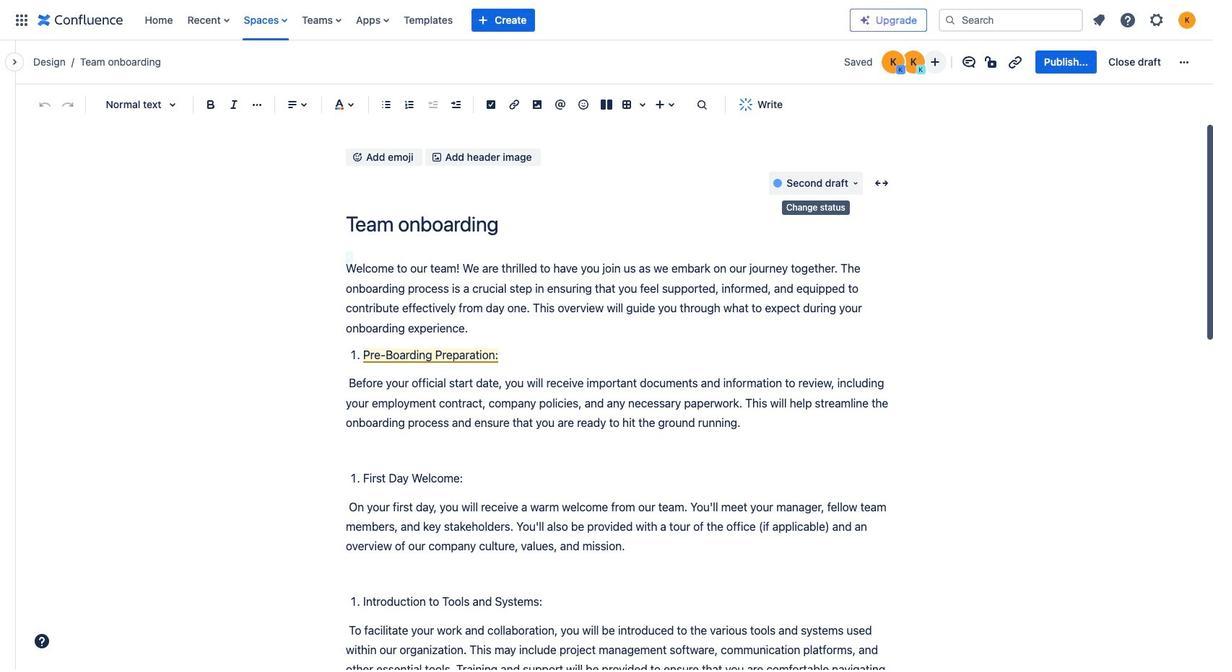 Task type: vqa. For each thing, say whether or not it's contained in the screenshot.
Your Profile And Preferences icon
yes



Task type: locate. For each thing, give the bounding box(es) containing it.
group
[[1035, 51, 1170, 74]]

global element
[[9, 0, 850, 40]]

expand sidebar image
[[0, 48, 32, 77]]

list
[[138, 0, 850, 40], [1086, 7, 1205, 33]]

confluence image
[[38, 11, 123, 29], [38, 11, 123, 29]]

numbered list ⌘⇧7 image
[[401, 96, 418, 113]]

italic ⌘i image
[[225, 96, 243, 113]]

appswitcher icon image
[[13, 11, 30, 29]]

Give this page a title text field
[[346, 213, 895, 236]]

tooltip
[[782, 201, 850, 215]]

banner
[[0, 0, 1213, 40]]

0 horizontal spatial list
[[138, 0, 850, 40]]

indent tab image
[[447, 96, 464, 113]]

help icon image
[[1119, 11, 1137, 29]]

find and replace image
[[693, 96, 711, 113]]

list for appswitcher icon at the top of page
[[138, 0, 850, 40]]

align left image
[[284, 96, 301, 113]]

None search field
[[939, 8, 1083, 31]]

table size image
[[634, 96, 651, 113]]

settings icon image
[[1148, 11, 1166, 29]]

1 horizontal spatial list
[[1086, 7, 1205, 33]]

emoji : image
[[575, 96, 592, 113]]

table ⇧⌥t image
[[618, 96, 635, 113]]

Main content area, start typing to enter text. text field
[[346, 259, 895, 671]]

image icon image
[[431, 152, 442, 163]]



Task type: describe. For each thing, give the bounding box(es) containing it.
more formatting image
[[248, 96, 266, 113]]

your profile and preferences image
[[1179, 11, 1196, 29]]

more image
[[1176, 53, 1193, 71]]

search image
[[945, 14, 956, 26]]

action item [] image
[[482, 96, 500, 113]]

add emoji image
[[352, 152, 363, 163]]

bold ⌘b image
[[202, 96, 220, 113]]

bullet list ⌘⇧8 image
[[378, 96, 395, 113]]

mention @ image
[[552, 96, 569, 113]]

text formatting group
[[199, 93, 269, 116]]

notification icon image
[[1090, 11, 1108, 29]]

no restrictions image
[[983, 53, 1001, 71]]

make page full-width image
[[873, 175, 890, 192]]

copy link image
[[1006, 53, 1024, 71]]

comment icon image
[[960, 53, 978, 71]]

add image, video, or file image
[[529, 96, 546, 113]]

avatar group element
[[880, 49, 926, 75]]

invite to edit image
[[926, 53, 944, 71]]

list formating group
[[375, 93, 467, 116]]

layouts image
[[598, 96, 615, 113]]

premium image
[[859, 14, 871, 26]]

Search field
[[939, 8, 1083, 31]]

link ⌘k image
[[505, 96, 523, 113]]

list for premium icon
[[1086, 7, 1205, 33]]



